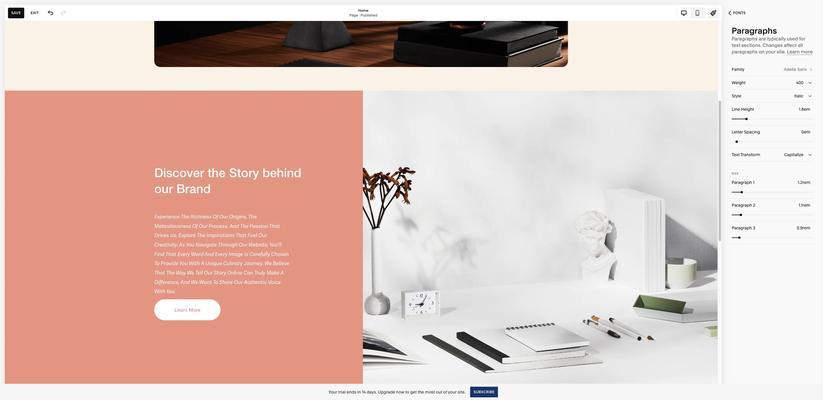 Task type: describe. For each thing, give the bounding box(es) containing it.
trial
[[338, 390, 346, 395]]

page
[[349, 13, 358, 17]]

3
[[753, 225, 755, 231]]

your trial ends in 14 days. upgrade now to get the most out of your site.
[[329, 390, 465, 395]]

Paragraph 1 range field
[[732, 186, 813, 199]]

home
[[358, 8, 368, 13]]

site. inside paragraphs are typically used for text sections. changes affect all paragraphs on your site.
[[777, 49, 786, 55]]

fonts button
[[722, 7, 752, 20]]

used
[[787, 36, 798, 42]]

your
[[329, 390, 337, 395]]

save button
[[8, 8, 24, 18]]

exit
[[31, 10, 39, 15]]

Paragraph 2 range field
[[732, 208, 813, 221]]

weight
[[732, 80, 746, 85]]

subscribe button
[[470, 387, 498, 398]]

text transform
[[732, 152, 760, 158]]

transform
[[741, 152, 760, 158]]

0 horizontal spatial your
[[448, 390, 457, 395]]

exit button
[[27, 8, 42, 18]]

Line Height text field
[[799, 106, 812, 113]]

more
[[801, 49, 813, 55]]

out
[[436, 390, 442, 395]]

family
[[732, 67, 744, 72]]

on
[[759, 49, 765, 55]]

paragraph for paragraph 3
[[732, 225, 752, 231]]

home page · published
[[349, 8, 377, 17]]

400
[[796, 80, 804, 85]]

italic
[[794, 93, 804, 99]]

Paragraph 2 text field
[[799, 202, 812, 209]]

save
[[11, 10, 21, 15]]

adelle
[[784, 67, 796, 72]]

14
[[362, 390, 366, 395]]

line
[[732, 107, 740, 112]]

capitalize
[[784, 152, 804, 158]]

spacing
[[744, 129, 760, 135]]

0 horizontal spatial site.
[[458, 390, 465, 395]]

published
[[361, 13, 377, 17]]

days.
[[367, 390, 377, 395]]

paragraphs are typically used for text sections. changes affect all paragraphs on your site.
[[732, 36, 805, 55]]

style
[[732, 93, 741, 99]]

for
[[799, 36, 805, 42]]

letter
[[732, 129, 743, 135]]

ends
[[347, 390, 356, 395]]

paragraph 1
[[732, 180, 755, 185]]

get
[[410, 390, 417, 395]]

the
[[418, 390, 424, 395]]

paragraph 3
[[732, 225, 755, 231]]

upgrade
[[378, 390, 395, 395]]

sections.
[[741, 42, 762, 48]]

in
[[357, 390, 361, 395]]



Task type: locate. For each thing, give the bounding box(es) containing it.
2
[[753, 203, 755, 208]]

now
[[396, 390, 404, 395]]

fonts
[[733, 11, 746, 15]]

are
[[759, 36, 766, 42]]

1
[[753, 180, 755, 185]]

most
[[425, 390, 435, 395]]

Line Height range field
[[732, 112, 813, 125]]

1 horizontal spatial your
[[766, 49, 776, 55]]

site. down changes
[[777, 49, 786, 55]]

None field
[[732, 76, 813, 89], [732, 90, 813, 103], [732, 148, 813, 161], [732, 76, 813, 89], [732, 90, 813, 103], [732, 148, 813, 161]]

paragraph 2
[[732, 203, 755, 208]]

3 paragraph from the top
[[732, 225, 752, 231]]

1 horizontal spatial site.
[[777, 49, 786, 55]]

paragraph left 3
[[732, 225, 752, 231]]

Letter Spacing range field
[[732, 135, 813, 148]]

affect
[[784, 42, 797, 48]]

adelle sans
[[784, 67, 807, 72]]

Paragraph 3 range field
[[732, 231, 813, 244]]

2 paragraph from the top
[[732, 203, 752, 208]]

text
[[732, 152, 740, 158]]

site.
[[777, 49, 786, 55], [458, 390, 465, 395]]

0 vertical spatial your
[[766, 49, 776, 55]]

Paragraph 1 text field
[[798, 179, 812, 186]]

paragraph down size
[[732, 180, 752, 185]]

your
[[766, 49, 776, 55], [448, 390, 457, 395]]

to
[[405, 390, 409, 395]]

0 vertical spatial paragraph
[[732, 180, 752, 185]]

0 vertical spatial site.
[[777, 49, 786, 55]]

paragraphs for paragraphs
[[732, 26, 777, 36]]

paragraph for paragraph 2
[[732, 203, 752, 208]]

all
[[798, 42, 803, 48]]

height
[[741, 107, 754, 112]]

paragraphs
[[732, 26, 777, 36], [732, 36, 758, 42]]

sans
[[797, 67, 807, 72]]

learn more
[[787, 49, 813, 55]]

text
[[732, 42, 740, 48]]

paragraphs for paragraphs are typically used for text sections. changes affect all paragraphs on your site.
[[732, 36, 758, 42]]

paragraph
[[732, 180, 752, 185], [732, 203, 752, 208], [732, 225, 752, 231]]

1 vertical spatial your
[[448, 390, 457, 395]]

your down changes
[[766, 49, 776, 55]]

paragraph for paragraph 1
[[732, 180, 752, 185]]

Letter Spacing text field
[[801, 129, 812, 135]]

2 paragraphs from the top
[[732, 36, 758, 42]]

tab list
[[677, 8, 704, 18]]

learn
[[787, 49, 800, 55]]

your right of
[[448, 390, 457, 395]]

paragraph left 2
[[732, 203, 752, 208]]

1 paragraph from the top
[[732, 180, 752, 185]]

of
[[443, 390, 447, 395]]

letter spacing
[[732, 129, 760, 135]]

typically
[[767, 36, 786, 42]]

·
[[359, 13, 360, 17]]

site. right of
[[458, 390, 465, 395]]

changes
[[763, 42, 783, 48]]

2 vertical spatial paragraph
[[732, 225, 752, 231]]

1 vertical spatial paragraph
[[732, 203, 752, 208]]

your inside paragraphs are typically used for text sections. changes affect all paragraphs on your site.
[[766, 49, 776, 55]]

1 vertical spatial site.
[[458, 390, 465, 395]]

learn more link
[[787, 49, 813, 55]]

Paragraph 3 text field
[[797, 225, 812, 231]]

line height
[[732, 107, 754, 112]]

subscribe
[[473, 390, 494, 394]]

paragraphs inside paragraphs are typically used for text sections. changes affect all paragraphs on your site.
[[732, 36, 758, 42]]

size
[[732, 172, 739, 175]]

paragraphs
[[732, 49, 758, 55]]

1 paragraphs from the top
[[732, 26, 777, 36]]



Task type: vqa. For each thing, say whether or not it's contained in the screenshot.
1st the Paragraphs from the top
yes



